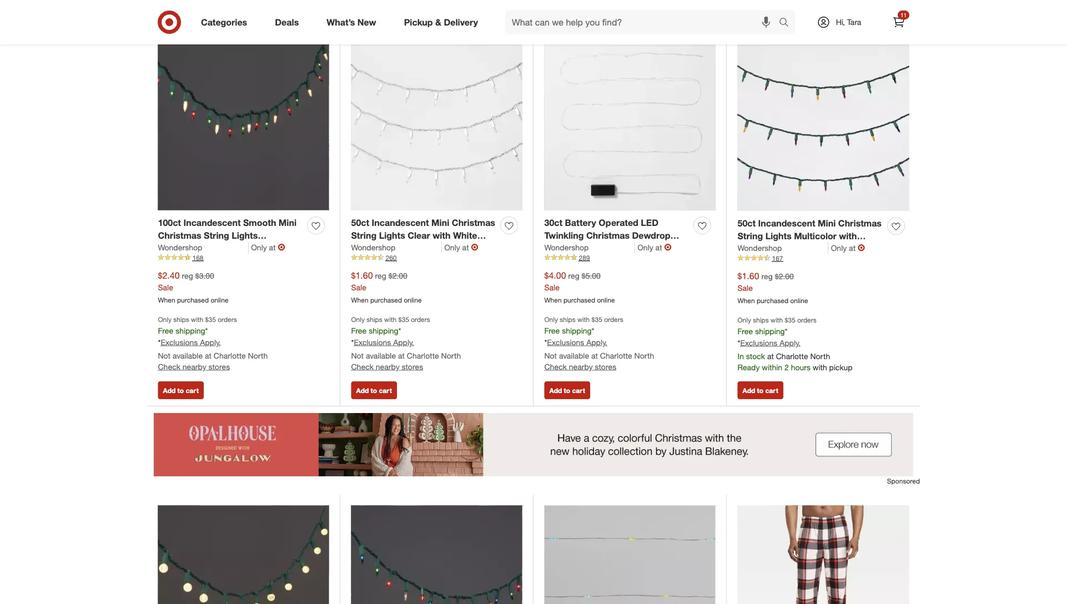 Task type: describe. For each thing, give the bounding box(es) containing it.
shipping for 30ct battery operated led twinkling christmas dewdrop fairy string lights warm white with silver wire - wondershop™
[[562, 326, 592, 336]]

167 link
[[738, 254, 910, 263]]

what's new
[[327, 17, 376, 28]]

apply. for green
[[780, 338, 801, 348]]

50ct for 50ct incandescent mini christmas string lights clear with white wire - wondershop™
[[351, 217, 370, 228]]

white inside the 30ct battery operated led twinkling christmas dewdrop fairy string lights warm white with silver wire - wondershop™
[[651, 243, 676, 254]]

stores for $1.60
[[402, 362, 423, 372]]

exclusions apply. link for 30ct battery operated led twinkling christmas dewdrop fairy string lights warm white with silver wire - wondershop™
[[547, 337, 608, 347]]

white inside 50ct incandescent mini christmas string lights clear with white wire - wondershop™
[[453, 230, 477, 241]]

not for $2.40
[[158, 351, 171, 361]]

check for $1.60
[[351, 362, 374, 372]]

$35 for with
[[205, 315, 216, 324]]

charlotte for string
[[600, 351, 633, 361]]

100ct
[[158, 217, 181, 228]]

260 link
[[351, 253, 522, 263]]

within
[[762, 362, 783, 372]]

wondershop™ inside 100ct incandescent smooth mini christmas string lights red/green/white with green wire - wondershop™
[[164, 256, 222, 266]]

tara
[[848, 17, 862, 27]]

online for white
[[404, 296, 422, 304]]

ships for 50ct incandescent mini christmas string lights clear with white wire - wondershop™
[[367, 315, 383, 324]]

check nearby stores button for $4.00
[[545, 361, 617, 372]]

green inside 100ct incandescent smooth mini christmas string lights red/green/white with green wire - wondershop™
[[254, 243, 280, 254]]

what's new link
[[317, 10, 390, 34]]

apply. for with
[[200, 337, 221, 347]]

wire inside "50ct incandescent mini christmas string lights multicolor with green wire - wondershop™"
[[766, 243, 785, 254]]

wondershop link for multicolor
[[738, 243, 829, 254]]

- inside 50ct incandescent mini christmas string lights clear with white wire - wondershop™
[[373, 243, 376, 254]]

sale for 50ct incandescent mini christmas string lights multicolor with green wire - wondershop™
[[738, 283, 753, 293]]

$2.00 for multicolor
[[775, 272, 794, 281]]

advertisement region
[[147, 413, 921, 477]]

$2.40 reg $3.00 sale when purchased online
[[158, 270, 229, 304]]

lights inside "50ct incandescent mini christmas string lights multicolor with green wire - wondershop™"
[[766, 231, 792, 242]]

orders for white
[[411, 315, 430, 324]]

delivery
[[444, 17, 478, 28]]

led
[[641, 217, 659, 228]]

ready
[[738, 362, 760, 372]]

purchased for 30ct battery operated led twinkling christmas dewdrop fairy string lights warm white with silver wire - wondershop™
[[564, 296, 596, 304]]

lights inside the 30ct battery operated led twinkling christmas dewdrop fairy string lights warm white with silver wire - wondershop™
[[596, 243, 622, 254]]

twinkling
[[545, 230, 584, 241]]

orders for with
[[218, 315, 237, 324]]

free for 100ct incandescent smooth mini christmas string lights red/green/white with green wire - wondershop™
[[158, 326, 173, 336]]

incandescent for lights
[[184, 217, 241, 228]]

north for 50ct incandescent mini christmas string lights multicolor with green wire - wondershop™
[[811, 351, 831, 361]]

wondershop for 100ct incandescent smooth mini christmas string lights red/green/white with green wire - wondershop™
[[158, 243, 202, 252]]

- inside 100ct incandescent smooth mini christmas string lights red/green/white with green wire - wondershop™
[[158, 256, 162, 266]]

warm
[[624, 243, 649, 254]]

only at ¬ for clear
[[445, 242, 479, 253]]

fairy
[[545, 243, 565, 254]]

with inside the 30ct battery operated led twinkling christmas dewdrop fairy string lights warm white with silver wire - wondershop™
[[545, 256, 563, 266]]

nearby for $1.60
[[376, 362, 400, 372]]

christmas inside "50ct incandescent mini christmas string lights multicolor with green wire - wondershop™"
[[839, 218, 882, 229]]

shipping for 50ct incandescent mini christmas string lights multicolor with green wire - wondershop™
[[756, 326, 785, 336]]

50ct incandescent mini christmas string lights multicolor with green wire - wondershop™
[[738, 218, 882, 254]]

charlotte for white
[[407, 351, 439, 361]]

check for $4.00
[[545, 362, 567, 372]]

red/green/white
[[158, 243, 231, 254]]

mini for 50ct incandescent mini christmas string lights multicolor with green wire - wondershop™
[[818, 218, 836, 229]]

$3.00
[[195, 271, 214, 281]]

free for 50ct incandescent mini christmas string lights multicolor with green wire - wondershop™
[[738, 326, 753, 336]]

only inside only ships with $35 orders free shipping * * exclusions apply. in stock at  charlotte north ready within 2 hours with pickup
[[738, 316, 752, 324]]

with inside 50ct incandescent mini christmas string lights clear with white wire - wondershop™
[[433, 230, 451, 241]]

wire inside 100ct incandescent smooth mini christmas string lights red/green/white with green wire - wondershop™
[[282, 243, 301, 254]]

30ct battery operated led twinkling christmas dewdrop fairy string lights warm white with silver wire - wondershop™
[[545, 217, 677, 266]]

check nearby stores button for $1.60
[[351, 361, 423, 372]]

pickup
[[830, 362, 853, 372]]

100ct incandescent smooth mini christmas string lights red/green/white with green wire - wondershop™ link
[[158, 217, 303, 266]]

shipping for 50ct incandescent mini christmas string lights clear with white wire - wondershop™
[[369, 326, 399, 336]]

wire inside 50ct incandescent mini christmas string lights clear with white wire - wondershop™
[[351, 243, 370, 254]]

only ships with $35 orders free shipping * * exclusions apply. in stock at  charlotte north ready within 2 hours with pickup
[[738, 316, 853, 372]]

hours
[[791, 362, 811, 372]]

30ct
[[545, 217, 563, 228]]

289 link
[[545, 253, 716, 263]]

apply. for string
[[587, 337, 608, 347]]

christmas inside 50ct incandescent mini christmas string lights clear with white wire - wondershop™
[[452, 217, 496, 228]]

$4.00
[[545, 270, 566, 281]]

ships for 50ct incandescent mini christmas string lights multicolor with green wire - wondershop™
[[753, 316, 769, 324]]

north for 30ct battery operated led twinkling christmas dewdrop fairy string lights warm white with silver wire - wondershop™
[[635, 351, 655, 361]]

when for 100ct incandescent smooth mini christmas string lights red/green/white with green wire - wondershop™
[[158, 296, 175, 304]]

check nearby stores button for $2.40
[[158, 361, 230, 372]]

50ct incandescent mini christmas string lights clear with white wire - wondershop™ link
[[351, 217, 496, 254]]

incandescent for multicolor
[[759, 218, 816, 229]]

pickup
[[404, 17, 433, 28]]

search button
[[774, 10, 801, 37]]

wire inside the 30ct battery operated led twinkling christmas dewdrop fairy string lights warm white with silver wire - wondershop™
[[591, 256, 610, 266]]

$1.60 reg $2.00 sale when purchased online for 50ct incandescent mini christmas string lights clear with white wire - wondershop™
[[351, 270, 422, 304]]

reg for 50ct incandescent mini christmas string lights multicolor with green wire - wondershop™
[[762, 272, 773, 281]]

2
[[785, 362, 789, 372]]

wondershop™ inside the 30ct battery operated led twinkling christmas dewdrop fairy string lights warm white with silver wire - wondershop™
[[619, 256, 677, 266]]

online for with
[[211, 296, 229, 304]]

$35 for string
[[592, 315, 603, 324]]

orders for green
[[798, 316, 817, 324]]

wondershop for 30ct battery operated led twinkling christmas dewdrop fairy string lights warm white with silver wire - wondershop™
[[545, 243, 589, 252]]

pickup & delivery link
[[395, 10, 492, 34]]

clear
[[408, 230, 430, 241]]

$4.00 reg $5.00 sale when purchased online
[[545, 270, 615, 304]]

50ct incandescent mini christmas string lights clear with white wire - wondershop™
[[351, 217, 496, 254]]

exclusions apply. link for 100ct incandescent smooth mini christmas string lights red/green/white with green wire - wondershop™
[[161, 337, 221, 347]]

smooth
[[243, 217, 276, 228]]

what's
[[327, 17, 355, 28]]

wondershop link for dewdrop
[[545, 242, 636, 253]]

dewdrop
[[632, 230, 671, 241]]

30ct battery operated led twinkling christmas dewdrop fairy string lights warm white with silver wire - wondershop™ link
[[545, 217, 690, 266]]

168 link
[[158, 253, 329, 263]]

lights inside 100ct incandescent smooth mini christmas string lights red/green/white with green wire - wondershop™
[[232, 230, 258, 241]]

stock
[[747, 351, 766, 361]]

multicolor
[[795, 231, 837, 242]]

sale for 100ct incandescent smooth mini christmas string lights red/green/white with green wire - wondershop™
[[158, 283, 173, 292]]

orders for string
[[605, 315, 624, 324]]

online for green
[[791, 296, 809, 305]]

ships for 100ct incandescent smooth mini christmas string lights red/green/white with green wire - wondershop™
[[173, 315, 189, 324]]

not for $1.60
[[351, 351, 364, 361]]

11
[[901, 11, 907, 18]]

exclusions apply. link for 50ct incandescent mini christmas string lights multicolor with green wire - wondershop™
[[741, 338, 801, 348]]

online for string
[[597, 296, 615, 304]]

hi, tara
[[836, 17, 862, 27]]

available for $2.40
[[173, 351, 203, 361]]

reg for 50ct incandescent mini christmas string lights clear with white wire - wondershop™
[[375, 271, 387, 281]]

lights inside 50ct incandescent mini christmas string lights clear with white wire - wondershop™
[[379, 230, 405, 241]]

wondershop link for clear
[[351, 242, 442, 253]]

christmas inside 100ct incandescent smooth mini christmas string lights red/green/white with green wire - wondershop™
[[158, 230, 201, 241]]

- inside "50ct incandescent mini christmas string lights multicolor with green wire - wondershop™"
[[788, 243, 791, 254]]

only at ¬ for lights
[[251, 242, 285, 253]]

mini for 50ct incandescent mini christmas string lights clear with white wire - wondershop™
[[432, 217, 450, 228]]



Task type: vqa. For each thing, say whether or not it's contained in the screenshot.


Task type: locate. For each thing, give the bounding box(es) containing it.
2 not from the left
[[351, 351, 364, 361]]

purchased
[[177, 296, 209, 304], [371, 296, 402, 304], [564, 296, 596, 304], [757, 296, 789, 305]]

stores for $2.40
[[209, 362, 230, 372]]

lights up 260
[[379, 230, 405, 241]]

only ships with $35 orders free shipping * * exclusions apply. not available at charlotte north check nearby stores for $4.00
[[545, 315, 655, 372]]

stores for $4.00
[[595, 362, 617, 372]]

¬ up 168 link
[[278, 242, 285, 253]]

only at ¬ for multicolor
[[832, 243, 866, 253]]

hi,
[[836, 17, 845, 27]]

2 nearby from the left
[[376, 362, 400, 372]]

available for $1.60
[[366, 351, 396, 361]]

wondershop™ down warm
[[619, 256, 677, 266]]

¬ for 30ct battery operated led twinkling christmas dewdrop fairy string lights warm white with silver wire - wondershop™
[[665, 242, 672, 253]]

$1.60 reg $2.00 sale when purchased online for 50ct incandescent mini christmas string lights multicolor with green wire - wondershop™
[[738, 271, 809, 305]]

$2.00 down 167
[[775, 272, 794, 281]]

2 horizontal spatial mini
[[818, 218, 836, 229]]

christmas down 'operated'
[[587, 230, 630, 241]]

$35 for white
[[399, 315, 409, 324]]

christmas down 100ct
[[158, 230, 201, 241]]

only at ¬ down the dewdrop
[[638, 242, 672, 253]]

purchased down $3.00
[[177, 296, 209, 304]]

0 horizontal spatial check nearby stores button
[[158, 361, 230, 372]]

mini up 260 link
[[432, 217, 450, 228]]

free for 50ct incandescent mini christmas string lights clear with white wire - wondershop™
[[351, 326, 367, 336]]

online down 260 link
[[404, 296, 422, 304]]

2 horizontal spatial check nearby stores button
[[545, 361, 617, 372]]

1 not from the left
[[158, 351, 171, 361]]

christmas up 167 link
[[839, 218, 882, 229]]

only at ¬ up 167 link
[[832, 243, 866, 253]]

incandescent up clear
[[372, 217, 429, 228]]

green down smooth
[[254, 243, 280, 254]]

wondershop™ down multicolor
[[794, 243, 852, 254]]

30ct battery operated led christmas dewdrop fairy string lights multicolor with silver wire - wondershop™ image
[[545, 506, 716, 604], [545, 506, 716, 604]]

1 horizontal spatial white
[[651, 243, 676, 254]]

purchased for 50ct incandescent mini christmas string lights multicolor with green wire - wondershop™
[[757, 296, 789, 305]]

reg inside $2.40 reg $3.00 sale when purchased online
[[182, 271, 193, 281]]

wondershop link up 260
[[351, 242, 442, 253]]

2 horizontal spatial incandescent
[[759, 218, 816, 229]]

wondershop up the 168 at the left top
[[158, 243, 202, 252]]

wondershop link for lights
[[158, 242, 249, 253]]

only at ¬
[[251, 242, 285, 253], [445, 242, 479, 253], [638, 242, 672, 253], [832, 243, 866, 253]]

1 horizontal spatial available
[[366, 351, 396, 361]]

sale for 30ct battery operated led twinkling christmas dewdrop fairy string lights warm white with silver wire - wondershop™
[[545, 283, 560, 292]]

reg down 167
[[762, 272, 773, 281]]

charlotte
[[214, 351, 246, 361], [407, 351, 439, 361], [600, 351, 633, 361], [777, 351, 809, 361]]

1 horizontal spatial stores
[[402, 362, 423, 372]]

lights
[[232, 230, 258, 241], [379, 230, 405, 241], [766, 231, 792, 242], [596, 243, 622, 254]]

3 only ships with $35 orders free shipping * * exclusions apply. not available at charlotte north check nearby stores from the left
[[545, 315, 655, 372]]

deals
[[275, 17, 299, 28]]

30ct battery operated led twinkling christmas dewdrop fairy string lights warm white with silver wire - wondershop™ image
[[545, 39, 716, 210], [545, 39, 716, 210]]

167
[[772, 254, 784, 263]]

11 link
[[887, 10, 912, 34]]

0 horizontal spatial incandescent
[[184, 217, 241, 228]]

when for 50ct incandescent mini christmas string lights clear with white wire - wondershop™
[[351, 296, 369, 304]]

ships inside only ships with $35 orders free shipping * * exclusions apply. in stock at  charlotte north ready within 2 hours with pickup
[[753, 316, 769, 324]]

0 horizontal spatial 50ct
[[351, 217, 370, 228]]

to
[[178, 8, 184, 16], [564, 8, 571, 16], [758, 8, 764, 16], [178, 386, 184, 395], [371, 386, 377, 395], [564, 386, 571, 395], [758, 386, 764, 395]]

$1.60
[[351, 270, 373, 281], [738, 271, 760, 282]]

reg for 100ct incandescent smooth mini christmas string lights red/green/white with green wire - wondershop™
[[182, 271, 193, 281]]

add to cart button
[[158, 3, 204, 21], [545, 3, 590, 21], [738, 3, 784, 21], [158, 382, 204, 399], [351, 382, 397, 399], [545, 382, 590, 399], [738, 382, 784, 399]]

60ct led faceted sphere christmas string lights warm white with green wire - wondershop™ image
[[158, 506, 329, 604], [158, 506, 329, 604]]

$35 for green
[[785, 316, 796, 324]]

1 horizontal spatial nearby
[[376, 362, 400, 372]]

mini inside 100ct incandescent smooth mini christmas string lights red/green/white with green wire - wondershop™
[[279, 217, 297, 228]]

string inside 100ct incandescent smooth mini christmas string lights red/green/white with green wire - wondershop™
[[204, 230, 229, 241]]

$35 inside only ships with $35 orders free shipping * * exclusions apply. in stock at  charlotte north ready within 2 hours with pickup
[[785, 316, 796, 324]]

1 horizontal spatial mini
[[432, 217, 450, 228]]

$1.60 reg $2.00 sale when purchased online down 167
[[738, 271, 809, 305]]

wondershop™ down clear
[[379, 243, 437, 254]]

¬ up 167 link
[[858, 243, 866, 253]]

50ct incandescent mini christmas string lights multicolor with green wire - wondershop™ link
[[738, 217, 884, 254]]

exclusions
[[161, 337, 198, 347], [354, 337, 391, 347], [547, 337, 585, 347], [741, 338, 778, 348]]

2 check from the left
[[351, 362, 374, 372]]

¬ up 260 link
[[471, 242, 479, 253]]

2 horizontal spatial stores
[[595, 362, 617, 372]]

categories
[[201, 17, 247, 28]]

- inside the 30ct battery operated led twinkling christmas dewdrop fairy string lights warm white with silver wire - wondershop™
[[612, 256, 616, 266]]

at inside only ships with $35 orders free shipping * * exclusions apply. in stock at  charlotte north ready within 2 hours with pickup
[[768, 351, 774, 361]]

charlotte for with
[[214, 351, 246, 361]]

free
[[158, 326, 173, 336], [351, 326, 367, 336], [545, 326, 560, 336], [738, 326, 753, 336]]

exclusions for 50ct incandescent mini christmas string lights multicolor with green wire - wondershop™
[[741, 338, 778, 348]]

stores
[[209, 362, 230, 372], [402, 362, 423, 372], [595, 362, 617, 372]]

incandescent up multicolor
[[759, 218, 816, 229]]

online inside $2.40 reg $3.00 sale when purchased online
[[211, 296, 229, 304]]

online
[[211, 296, 229, 304], [404, 296, 422, 304], [597, 296, 615, 304], [791, 296, 809, 305]]

wondershop link
[[158, 242, 249, 253], [351, 242, 442, 253], [545, 242, 636, 253], [738, 243, 829, 254]]

sale inside $2.40 reg $3.00 sale when purchased online
[[158, 283, 173, 292]]

What can we help you find? suggestions appear below search field
[[506, 10, 782, 34]]

reg for 30ct battery operated led twinkling christmas dewdrop fairy string lights warm white with silver wire - wondershop™
[[569, 271, 580, 281]]

purchased down 167
[[757, 296, 789, 305]]

online inside $4.00 reg $5.00 sale when purchased online
[[597, 296, 615, 304]]

purchased down 260
[[371, 296, 402, 304]]

lights right 289
[[596, 243, 622, 254]]

exclusions for 50ct incandescent mini christmas string lights clear with white wire - wondershop™
[[354, 337, 391, 347]]

wondershop link up 167
[[738, 243, 829, 254]]

$1.60 for 50ct incandescent mini christmas string lights multicolor with green wire - wondershop™
[[738, 271, 760, 282]]

deals link
[[266, 10, 313, 34]]

add
[[163, 8, 176, 16], [550, 8, 562, 16], [743, 8, 756, 16], [163, 386, 176, 395], [356, 386, 369, 395], [550, 386, 562, 395], [743, 386, 756, 395]]

*
[[205, 326, 208, 336], [399, 326, 401, 336], [592, 326, 595, 336], [785, 326, 788, 336], [158, 337, 161, 347], [351, 337, 354, 347], [545, 337, 547, 347], [738, 338, 741, 348]]

0 horizontal spatial mini
[[279, 217, 297, 228]]

100ct incandescent smooth mini christmas string lights red/green/white with green wire - wondershop™ image
[[158, 39, 329, 210], [158, 39, 329, 210]]

wondershop™ inside 50ct incandescent mini christmas string lights clear with white wire - wondershop™
[[379, 243, 437, 254]]

free inside only ships with $35 orders free shipping * * exclusions apply. in stock at  charlotte north ready within 2 hours with pickup
[[738, 326, 753, 336]]

1 horizontal spatial not
[[351, 351, 364, 361]]

reg inside $4.00 reg $5.00 sale when purchased online
[[569, 271, 580, 281]]

silver
[[565, 256, 588, 266]]

check for $2.40
[[158, 362, 181, 372]]

ships
[[173, 315, 189, 324], [367, 315, 383, 324], [560, 315, 576, 324], [753, 316, 769, 324]]

incandescent inside "50ct incandescent mini christmas string lights multicolor with green wire - wondershop™"
[[759, 218, 816, 229]]

0 horizontal spatial stores
[[209, 362, 230, 372]]

0 horizontal spatial white
[[453, 230, 477, 241]]

sale
[[158, 283, 173, 292], [351, 283, 367, 292], [545, 283, 560, 292], [738, 283, 753, 293]]

1 stores from the left
[[209, 362, 230, 372]]

incandescent
[[184, 217, 241, 228], [372, 217, 429, 228], [759, 218, 816, 229]]

christmas up 260 link
[[452, 217, 496, 228]]

north inside only ships with $35 orders free shipping * * exclusions apply. in stock at  charlotte north ready within 2 hours with pickup
[[811, 351, 831, 361]]

when
[[158, 296, 175, 304], [351, 296, 369, 304], [545, 296, 562, 304], [738, 296, 755, 305]]

$35
[[205, 315, 216, 324], [399, 315, 409, 324], [592, 315, 603, 324], [785, 316, 796, 324]]

1 horizontal spatial $1.60 reg $2.00 sale when purchased online
[[738, 271, 809, 305]]

only ships with $35 orders free shipping * * exclusions apply. not available at charlotte north check nearby stores
[[158, 315, 268, 372], [351, 315, 461, 372], [545, 315, 655, 372]]

pickup & delivery
[[404, 17, 478, 28]]

string inside 50ct incandescent mini christmas string lights clear with white wire - wondershop™
[[351, 230, 377, 241]]

online up only ships with $35 orders free shipping * * exclusions apply. in stock at  charlotte north ready within 2 hours with pickup
[[791, 296, 809, 305]]

with
[[433, 230, 451, 241], [840, 231, 857, 242], [234, 243, 252, 254], [545, 256, 563, 266], [191, 315, 203, 324], [384, 315, 397, 324], [578, 315, 590, 324], [771, 316, 783, 324], [813, 362, 828, 372]]

lights down smooth
[[232, 230, 258, 241]]

check
[[158, 362, 181, 372], [351, 362, 374, 372], [545, 362, 567, 372]]

50ct inside "50ct incandescent mini christmas string lights multicolor with green wire - wondershop™"
[[738, 218, 756, 229]]

1 horizontal spatial $2.00
[[775, 272, 794, 281]]

0 horizontal spatial check
[[158, 362, 181, 372]]

new
[[358, 17, 376, 28]]

exclusions inside only ships with $35 orders free shipping * * exclusions apply. in stock at  charlotte north ready within 2 hours with pickup
[[741, 338, 778, 348]]

sale for 50ct incandescent mini christmas string lights clear with white wire - wondershop™
[[351, 283, 367, 292]]

1 available from the left
[[173, 351, 203, 361]]

lights up 167
[[766, 231, 792, 242]]

sponsored
[[888, 477, 921, 486]]

2 horizontal spatial only ships with $35 orders free shipping * * exclusions apply. not available at charlotte north check nearby stores
[[545, 315, 655, 372]]

reg
[[182, 271, 193, 281], [375, 271, 387, 281], [569, 271, 580, 281], [762, 272, 773, 281]]

0 horizontal spatial green
[[254, 243, 280, 254]]

1 horizontal spatial 50ct
[[738, 218, 756, 229]]

available
[[173, 351, 203, 361], [366, 351, 396, 361], [559, 351, 590, 361]]

50ct incandescent mini christmas string lights multicolor with green wire - wondershop™ image
[[738, 39, 910, 211], [738, 39, 910, 211]]

wondershop link up 289
[[545, 242, 636, 253]]

3 check from the left
[[545, 362, 567, 372]]

0 vertical spatial white
[[453, 230, 477, 241]]

2 horizontal spatial check
[[545, 362, 567, 372]]

3 available from the left
[[559, 351, 590, 361]]

not for $4.00
[[545, 351, 557, 361]]

289
[[579, 254, 590, 262]]

reg down silver
[[569, 271, 580, 281]]

$2.00 down 260
[[389, 271, 408, 281]]

green inside "50ct incandescent mini christmas string lights multicolor with green wire - wondershop™"
[[738, 243, 764, 254]]

christmas
[[452, 217, 496, 228], [839, 218, 882, 229], [158, 230, 201, 241], [587, 230, 630, 241]]

50ct incandescent mini christmas string lights clear with white wire - wondershop™ image
[[351, 39, 522, 210], [351, 39, 522, 210]]

charlotte inside only ships with $35 orders free shipping * * exclusions apply. in stock at  charlotte north ready within 2 hours with pickup
[[777, 351, 809, 361]]

¬ for 50ct incandescent mini christmas string lights clear with white wire - wondershop™
[[471, 242, 479, 253]]

1 check nearby stores button from the left
[[158, 361, 230, 372]]

orders inside only ships with $35 orders free shipping * * exclusions apply. in stock at  charlotte north ready within 2 hours with pickup
[[798, 316, 817, 324]]

nearby
[[183, 362, 206, 372], [376, 362, 400, 372], [569, 362, 593, 372]]

when for 30ct battery operated led twinkling christmas dewdrop fairy string lights warm white with silver wire - wondershop™
[[545, 296, 562, 304]]

$2.40
[[158, 270, 180, 281]]

mini inside "50ct incandescent mini christmas string lights multicolor with green wire - wondershop™"
[[818, 218, 836, 229]]

1 horizontal spatial check nearby stores button
[[351, 361, 423, 372]]

charlotte for green
[[777, 351, 809, 361]]

2 horizontal spatial nearby
[[569, 362, 593, 372]]

only ships with $35 orders free shipping * * exclusions apply. not available at charlotte north check nearby stores for $1.60
[[351, 315, 461, 372]]

wondershop™ down red/green/white
[[164, 256, 222, 266]]

purchased for 100ct incandescent smooth mini christmas string lights red/green/white with green wire - wondershop™
[[177, 296, 209, 304]]

0 horizontal spatial not
[[158, 351, 171, 361]]

online down $5.00
[[597, 296, 615, 304]]

2 horizontal spatial not
[[545, 351, 557, 361]]

north
[[248, 351, 268, 361], [441, 351, 461, 361], [635, 351, 655, 361], [811, 351, 831, 361]]

¬ down the dewdrop
[[665, 242, 672, 253]]

search
[[774, 18, 801, 29]]

north for 50ct incandescent mini christmas string lights clear with white wire - wondershop™
[[441, 351, 461, 361]]

&
[[436, 17, 442, 28]]

1 horizontal spatial $1.60
[[738, 271, 760, 282]]

with inside 100ct incandescent smooth mini christmas string lights red/green/white with green wire - wondershop™
[[234, 243, 252, 254]]

mini inside 50ct incandescent mini christmas string lights clear with white wire - wondershop™
[[432, 217, 450, 228]]

¬ for 100ct incandescent smooth mini christmas string lights red/green/white with green wire - wondershop™
[[278, 242, 285, 253]]

with inside "50ct incandescent mini christmas string lights multicolor with green wire - wondershop™"
[[840, 231, 857, 242]]

0 horizontal spatial available
[[173, 351, 203, 361]]

apply. for white
[[393, 337, 414, 347]]

3 check nearby stores button from the left
[[545, 361, 617, 372]]

mini
[[279, 217, 297, 228], [432, 217, 450, 228], [818, 218, 836, 229]]

260
[[386, 254, 397, 262]]

1 horizontal spatial incandescent
[[372, 217, 429, 228]]

wondershop™ inside "50ct incandescent mini christmas string lights multicolor with green wire - wondershop™"
[[794, 243, 852, 254]]

cart
[[186, 8, 199, 16], [572, 8, 585, 16], [766, 8, 779, 16], [186, 386, 199, 395], [379, 386, 392, 395], [572, 386, 585, 395], [766, 386, 779, 395]]

available for $4.00
[[559, 351, 590, 361]]

white up 260 link
[[453, 230, 477, 241]]

100ct incandescent smooth mini christmas string lights red/green/white with green wire - wondershop™
[[158, 217, 301, 266]]

when inside $4.00 reg $5.00 sale when purchased online
[[545, 296, 562, 304]]

0 horizontal spatial nearby
[[183, 362, 206, 372]]

when for 50ct incandescent mini christmas string lights multicolor with green wire - wondershop™
[[738, 296, 755, 305]]

wondershop up 167
[[738, 243, 782, 253]]

categories link
[[192, 10, 261, 34]]

3 not from the left
[[545, 351, 557, 361]]

mini up multicolor
[[818, 218, 836, 229]]

wondershop
[[158, 243, 202, 252], [351, 243, 396, 252], [545, 243, 589, 252], [738, 243, 782, 253]]

wondershop down twinkling
[[545, 243, 589, 252]]

exclusions apply. link
[[161, 337, 221, 347], [354, 337, 414, 347], [547, 337, 608, 347], [741, 338, 801, 348]]

1 horizontal spatial check
[[351, 362, 374, 372]]

2 horizontal spatial available
[[559, 351, 590, 361]]

1 check from the left
[[158, 362, 181, 372]]

0 horizontal spatial $1.60 reg $2.00 sale when purchased online
[[351, 270, 422, 304]]

christmas inside the 30ct battery operated led twinkling christmas dewdrop fairy string lights warm white with silver wire - wondershop™
[[587, 230, 630, 241]]

string inside "50ct incandescent mini christmas string lights multicolor with green wire - wondershop™"
[[738, 231, 763, 242]]

1 horizontal spatial green
[[738, 243, 764, 254]]

¬ for 50ct incandescent mini christmas string lights multicolor with green wire - wondershop™
[[858, 243, 866, 253]]

$1.60 for 50ct incandescent mini christmas string lights clear with white wire - wondershop™
[[351, 270, 373, 281]]

only at ¬ for dewdrop
[[638, 242, 672, 253]]

0 horizontal spatial $1.60
[[351, 270, 373, 281]]

when inside $2.40 reg $3.00 sale when purchased online
[[158, 296, 175, 304]]

$1.60 reg $2.00 sale when purchased online down 260
[[351, 270, 422, 304]]

green left 167
[[738, 243, 764, 254]]

exclusions for 100ct incandescent smooth mini christmas string lights red/green/white with green wire - wondershop™
[[161, 337, 198, 347]]

north for 100ct incandescent smooth mini christmas string lights red/green/white with green wire - wondershop™
[[248, 351, 268, 361]]

green
[[254, 243, 280, 254], [738, 243, 764, 254]]

white down the dewdrop
[[651, 243, 676, 254]]

operated
[[599, 217, 639, 228]]

1 vertical spatial white
[[651, 243, 676, 254]]

$5.00
[[582, 271, 601, 281]]

$2.00 for clear
[[389, 271, 408, 281]]

apply.
[[200, 337, 221, 347], [393, 337, 414, 347], [587, 337, 608, 347], [780, 338, 801, 348]]

exclusions apply. link for 50ct incandescent mini christmas string lights clear with white wire - wondershop™
[[354, 337, 414, 347]]

only at ¬ up 260 link
[[445, 242, 479, 253]]

ships for 30ct battery operated led twinkling christmas dewdrop fairy string lights warm white with silver wire - wondershop™
[[560, 315, 576, 324]]

free for 30ct battery operated led twinkling christmas dewdrop fairy string lights warm white with silver wire - wondershop™
[[545, 326, 560, 336]]

reg left $3.00
[[182, 271, 193, 281]]

purchased for 50ct incandescent mini christmas string lights clear with white wire - wondershop™
[[371, 296, 402, 304]]

incandescent up red/green/white
[[184, 217, 241, 228]]

shipping
[[176, 326, 205, 336], [369, 326, 399, 336], [562, 326, 592, 336], [756, 326, 785, 336]]

incandescent for clear
[[372, 217, 429, 228]]

50ct inside 50ct incandescent mini christmas string lights clear with white wire - wondershop™
[[351, 217, 370, 228]]

shipping inside only ships with $35 orders free shipping * * exclusions apply. in stock at  charlotte north ready within 2 hours with pickup
[[756, 326, 785, 336]]

not
[[158, 351, 171, 361], [351, 351, 364, 361], [545, 351, 557, 361]]

purchased inside $2.40 reg $3.00 sale when purchased online
[[177, 296, 209, 304]]

men's buffalo check fleece matching family pajama pants - wondershop™ black image
[[738, 506, 910, 604], [738, 506, 910, 604]]

reg down 260
[[375, 271, 387, 281]]

purchased inside $4.00 reg $5.00 sale when purchased online
[[564, 296, 596, 304]]

orders
[[218, 315, 237, 324], [411, 315, 430, 324], [605, 315, 624, 324], [798, 316, 817, 324]]

purchased down $5.00
[[564, 296, 596, 304]]

$2.00
[[389, 271, 408, 281], [775, 272, 794, 281]]

sale inside $4.00 reg $5.00 sale when purchased online
[[545, 283, 560, 292]]

only at ¬ down smooth
[[251, 242, 285, 253]]

168
[[192, 254, 204, 262]]

0 horizontal spatial $2.00
[[389, 271, 408, 281]]

check nearby stores button
[[158, 361, 230, 372], [351, 361, 423, 372], [545, 361, 617, 372]]

string
[[204, 230, 229, 241], [351, 230, 377, 241], [738, 231, 763, 242], [568, 243, 593, 254]]

in
[[738, 351, 744, 361]]

2 check nearby stores button from the left
[[351, 361, 423, 372]]

3 stores from the left
[[595, 362, 617, 372]]

2 available from the left
[[366, 351, 396, 361]]

online down $3.00
[[211, 296, 229, 304]]

wondershop for 50ct incandescent mini christmas string lights multicolor with green wire - wondershop™
[[738, 243, 782, 253]]

wondershop link up the 168 at the left top
[[158, 242, 249, 253]]

wondershop up 260
[[351, 243, 396, 252]]

wondershop for 50ct incandescent mini christmas string lights clear with white wire - wondershop™
[[351, 243, 396, 252]]

2 stores from the left
[[402, 362, 423, 372]]

50ct for 50ct incandescent mini christmas string lights multicolor with green wire - wondershop™
[[738, 218, 756, 229]]

0 horizontal spatial only ships with $35 orders free shipping * * exclusions apply. not available at charlotte north check nearby stores
[[158, 315, 268, 372]]

2 only ships with $35 orders free shipping * * exclusions apply. not available at charlotte north check nearby stores from the left
[[351, 315, 461, 372]]

only ships with $35 orders free shipping * * exclusions apply. not available at charlotte north check nearby stores for $2.40
[[158, 315, 268, 372]]

string inside the 30ct battery operated led twinkling christmas dewdrop fairy string lights warm white with silver wire - wondershop™
[[568, 243, 593, 254]]

exclusions for 30ct battery operated led twinkling christmas dewdrop fairy string lights warm white with silver wire - wondershop™
[[547, 337, 585, 347]]

1 nearby from the left
[[183, 362, 206, 372]]

battery
[[565, 217, 597, 228]]

apply. inside only ships with $35 orders free shipping * * exclusions apply. in stock at  charlotte north ready within 2 hours with pickup
[[780, 338, 801, 348]]

white
[[453, 230, 477, 241], [651, 243, 676, 254]]

100ct incandescent smooth mini christmas string lights multicolor twinkle with green wire - wondershop™ image
[[351, 506, 522, 604], [351, 506, 522, 604]]

nearby for $4.00
[[569, 362, 593, 372]]

$1.60 reg $2.00 sale when purchased online
[[351, 270, 422, 304], [738, 271, 809, 305]]

3 nearby from the left
[[569, 362, 593, 372]]

incandescent inside 50ct incandescent mini christmas string lights clear with white wire - wondershop™
[[372, 217, 429, 228]]

incandescent inside 100ct incandescent smooth mini christmas string lights red/green/white with green wire - wondershop™
[[184, 217, 241, 228]]

1 only ships with $35 orders free shipping * * exclusions apply. not available at charlotte north check nearby stores from the left
[[158, 315, 268, 372]]

nearby for $2.40
[[183, 362, 206, 372]]

mini right smooth
[[279, 217, 297, 228]]

1 horizontal spatial only ships with $35 orders free shipping * * exclusions apply. not available at charlotte north check nearby stores
[[351, 315, 461, 372]]

¬
[[278, 242, 285, 253], [471, 242, 479, 253], [665, 242, 672, 253], [858, 243, 866, 253]]

shipping for 100ct incandescent smooth mini christmas string lights red/green/white with green wire - wondershop™
[[176, 326, 205, 336]]

50ct
[[351, 217, 370, 228], [738, 218, 756, 229]]



